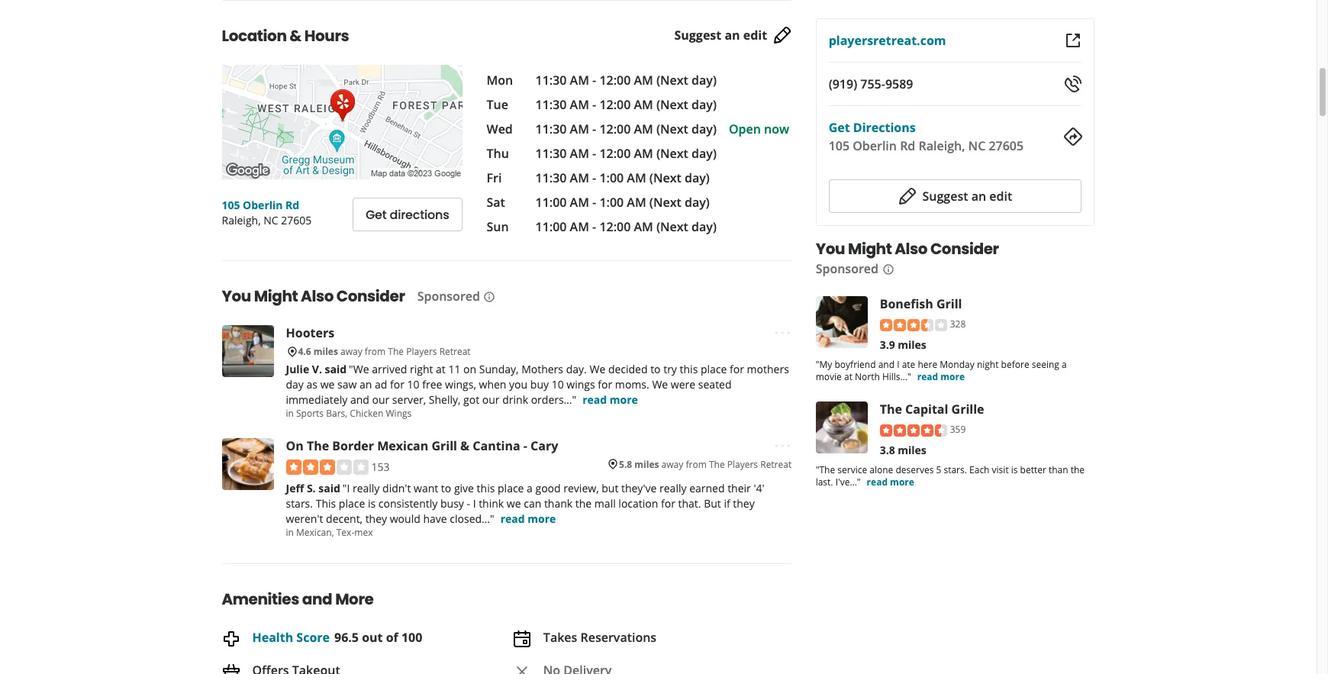 Task type: locate. For each thing, give the bounding box(es) containing it.
1 vertical spatial oberlin
[[243, 198, 283, 212]]

16 marker v2 image up but
[[607, 458, 619, 471]]

0 horizontal spatial 105
[[222, 198, 240, 212]]

sponsored
[[816, 260, 879, 277], [417, 288, 480, 305]]

might for 16 info v2 icon
[[849, 238, 892, 260]]

0 horizontal spatial oberlin
[[243, 198, 283, 212]]

1 11:30 am - 12:00 am (next day) from the top
[[536, 72, 717, 89]]

north
[[855, 370, 881, 383]]

miles for 4.6
[[314, 345, 338, 358]]

to left try
[[651, 362, 661, 376]]

2 really from the left
[[660, 481, 687, 496]]

1 horizontal spatial grill
[[937, 295, 963, 312]]

0 vertical spatial is
[[1012, 463, 1018, 476]]

at inside "we arrived right at 11 on sunday, mothers day. we decided to try this place for mothers day as we saw an ad for 10 free wings, when you buy 10 wings for moms. we were seated immediately and our server, shelly, got our drink orders…"
[[436, 362, 446, 376]]

(next for thu
[[657, 145, 689, 162]]

score
[[297, 629, 330, 646]]

2 10 from the left
[[552, 377, 564, 392]]

we inside "we arrived right at 11 on sunday, mothers day. we decided to try this place for mothers day as we saw an ad for 10 free wings, when you buy 10 wings for moms. we were seated immediately and our server, shelly, got our drink orders…"
[[320, 377, 335, 392]]

arrived
[[372, 362, 407, 376]]

0 horizontal spatial and
[[302, 589, 332, 610]]

more for read more 'link' above the capital grille
[[941, 370, 965, 383]]

directions
[[390, 206, 449, 223]]

10 up server,
[[407, 377, 420, 392]]

this inside "we arrived right at 11 on sunday, mothers day. we decided to try this place for mothers day as we saw an ad for 10 free wings, when you buy 10 wings for moms. we were seated immediately and our server, shelly, got our drink orders…"
[[680, 362, 698, 376]]

mall
[[595, 496, 616, 511]]

raleigh, inside 'get directions 105 oberlin rd raleigh, nc 27605'
[[919, 137, 966, 154]]

you up hooters image
[[222, 286, 251, 307]]

the right than
[[1071, 463, 1085, 476]]

sponsored for 16 info v2 icon
[[816, 260, 879, 277]]

to inside "we arrived right at 11 on sunday, mothers day. we decided to try this place for mothers day as we saw an ad for 10 free wings, when you buy 10 wings for moms. we were seated immediately and our server, shelly, got our drink orders…"
[[651, 362, 661, 376]]

from up earned
[[686, 458, 707, 471]]

our down when
[[482, 392, 500, 407]]

1 horizontal spatial consider
[[931, 238, 1000, 260]]

0 horizontal spatial from
[[365, 345, 386, 358]]

1 horizontal spatial 24 pencil v2 image
[[899, 187, 917, 205]]

1 our from the left
[[372, 392, 390, 407]]

755-
[[861, 76, 886, 92]]

you might also consider up 16 info v2 icon
[[816, 238, 1000, 260]]

0 horizontal spatial edit
[[743, 27, 767, 44]]

0 vertical spatial from
[[365, 345, 386, 358]]

a right "seeing"
[[1062, 358, 1068, 371]]

0 vertical spatial said
[[325, 362, 347, 376]]

we left can
[[507, 496, 521, 511]]

1 horizontal spatial suggest an edit
[[923, 188, 1013, 205]]

and inside ""my boyfriend and i ate here monday night before seeing a movie at north hills…""
[[879, 358, 895, 371]]

2 horizontal spatial and
[[879, 358, 895, 371]]

24 external link v2 image
[[1064, 31, 1082, 50]]

is right visit
[[1012, 463, 1018, 476]]

10 up orders…" in the left of the page
[[552, 377, 564, 392]]

for inside "i really didn't want to give this place a good review, but they've really earned their '4' stars. this place is consistently busy - i think we can thank the mall location for that. but if they weren't decent, they would have closed…"
[[661, 496, 676, 511]]

1 vertical spatial &
[[460, 437, 470, 454]]

players up their
[[727, 458, 758, 471]]

1 vertical spatial i
[[473, 496, 476, 511]]

11:30 for wed
[[536, 121, 567, 137]]

3 star rating image
[[286, 460, 368, 475]]

suggest an edit
[[675, 27, 767, 44], [923, 188, 1013, 205]]

day) for wed
[[692, 121, 717, 137]]

0 vertical spatial 105
[[829, 137, 850, 154]]

orders…"
[[531, 392, 577, 407]]

2 11:30 from the top
[[536, 96, 567, 113]]

place down "i on the bottom left
[[339, 496, 365, 511]]

from up arrived
[[365, 345, 386, 358]]

of
[[386, 629, 398, 646]]

and down "saw"
[[350, 392, 369, 407]]

105 inside the 105 oberlin rd raleigh, nc 27605
[[222, 198, 240, 212]]

1 vertical spatial consider
[[337, 286, 405, 307]]

"i
[[343, 481, 350, 496]]

players for 5.8 miles away from the players retreat
[[727, 458, 758, 471]]

2 12:00 from the top
[[600, 96, 631, 113]]

3.8
[[880, 442, 896, 457]]

1 horizontal spatial raleigh,
[[919, 137, 966, 154]]

for left that.
[[661, 496, 676, 511]]

1 vertical spatial retreat
[[761, 458, 792, 471]]

27605 left 24 directions v2 "icon"
[[989, 137, 1024, 154]]

1 vertical spatial grill
[[432, 437, 457, 454]]

and inside "we arrived right at 11 on sunday, mothers day. we decided to try this place for mothers day as we saw an ad for 10 free wings, when you buy 10 wings for moms. we were seated immediately and our server, shelly, got our drink orders…"
[[350, 392, 369, 407]]

105 oberlin rd raleigh, nc 27605
[[222, 198, 312, 228]]

1 vertical spatial suggest an edit
[[923, 188, 1013, 205]]

might for 16 info v2 image
[[254, 286, 298, 307]]

11:30 for mon
[[536, 72, 567, 89]]

miles up v.
[[314, 345, 338, 358]]

i left ate
[[898, 358, 900, 371]]

consider up 4.6 miles away from the players retreat
[[337, 286, 405, 307]]

"i really didn't want to give this place a good review, but they've really earned their '4' stars. this place is consistently busy - i think we can thank the mall location for that. but if they weren't decent, they would have closed…"
[[286, 481, 765, 526]]

100
[[402, 629, 422, 646]]

were
[[671, 377, 696, 392]]

3 12:00 from the top
[[600, 121, 631, 137]]

16 marker v2 image
[[286, 346, 298, 358], [607, 458, 619, 471]]

get directions link
[[353, 198, 462, 231]]

is up mex
[[368, 496, 376, 511]]

location & hours
[[222, 25, 349, 47]]

11:00 right "sat"
[[536, 194, 567, 211]]

reservations
[[581, 629, 657, 646]]

1 11:00 from the top
[[536, 194, 567, 211]]

1 1:00 from the top
[[600, 169, 624, 186]]

retreat up "11"
[[440, 345, 471, 358]]

we inside "i really didn't want to give this place a good review, but they've really earned their '4' stars. this place is consistently busy - i think we can thank the mall location for that. but if they weren't decent, they would have closed…"
[[507, 496, 521, 511]]

4 11:30 am - 12:00 am (next day) from the top
[[536, 145, 717, 162]]

2 11:00 from the top
[[536, 218, 567, 235]]

0 vertical spatial retreat
[[440, 345, 471, 358]]

1 vertical spatial an
[[972, 188, 987, 205]]

wings,
[[445, 377, 476, 392]]

for right ad
[[390, 377, 405, 392]]

1 vertical spatial place
[[498, 481, 524, 496]]

1 vertical spatial said
[[319, 481, 340, 496]]

1 horizontal spatial might
[[849, 238, 892, 260]]

1 horizontal spatial nc
[[969, 137, 986, 154]]

0 horizontal spatial suggest
[[675, 27, 722, 44]]

11:30 right the fri
[[536, 169, 567, 186]]

1:00
[[600, 169, 624, 186], [600, 194, 624, 211]]

4.5 star rating image
[[880, 424, 948, 436]]

'4'
[[754, 481, 765, 496]]

1 vertical spatial rd
[[286, 198, 299, 212]]

and left more
[[302, 589, 332, 610]]

24 pencil v2 image inside suggest an edit button
[[899, 187, 917, 205]]

1 vertical spatial they
[[365, 512, 387, 526]]

0 horizontal spatial 27605
[[281, 213, 312, 228]]

want
[[414, 481, 438, 496]]

11:00 for 11:00 am - 12:00 am (next day)
[[536, 218, 567, 235]]

0 vertical spatial place
[[701, 362, 727, 376]]

you might also consider for 16 info v2 image
[[222, 286, 405, 307]]

(next for mon
[[657, 72, 689, 89]]

0 vertical spatial we
[[320, 377, 335, 392]]

1 11:30 from the top
[[536, 72, 567, 89]]

12:00
[[600, 72, 631, 89], [600, 96, 631, 113], [600, 121, 631, 137], [600, 145, 631, 162], [600, 218, 631, 235]]

you up "bonefish grill" image
[[816, 238, 846, 260]]

bonefish grill link
[[880, 295, 963, 312]]

11:30 am - 12:00 am (next day) for tue
[[536, 96, 717, 113]]

read
[[918, 370, 939, 383], [583, 392, 607, 407], [867, 475, 888, 488], [501, 512, 525, 526]]

a up can
[[527, 481, 533, 496]]

said up this
[[319, 481, 340, 496]]

in left "mexican,"
[[286, 526, 294, 539]]

sponsored left 16 info v2 image
[[417, 288, 480, 305]]

1 vertical spatial nc
[[264, 213, 278, 228]]

1 vertical spatial 1:00
[[600, 194, 624, 211]]

24 more v2 image for on the border mexican grill & cantina - cary
[[774, 437, 792, 455]]

i up closed…"
[[473, 496, 476, 511]]

also up bonefish
[[895, 238, 928, 260]]

11:00 right "sun"
[[536, 218, 567, 235]]

read more link
[[918, 370, 965, 383], [583, 392, 638, 407], [867, 475, 915, 488], [501, 512, 556, 526]]

0 horizontal spatial they
[[365, 512, 387, 526]]

for up seated at the bottom right of page
[[730, 362, 744, 376]]

- inside "i really didn't want to give this place a good review, but they've really earned their '4' stars. this place is consistently busy - i think we can thank the mall location for that. but if they weren't decent, they would have closed…"
[[467, 496, 470, 511]]

1:00 up 11:00 am - 1:00 am (next day)
[[600, 169, 624, 186]]

thu
[[487, 145, 509, 162]]

we right as
[[320, 377, 335, 392]]

players up right
[[406, 345, 437, 358]]

day) for sun
[[692, 218, 717, 235]]

1 horizontal spatial away
[[662, 458, 684, 471]]

1 vertical spatial a
[[527, 481, 533, 496]]

1 vertical spatial 24 more v2 image
[[774, 437, 792, 455]]

0 horizontal spatial this
[[477, 481, 495, 496]]

get down (919)
[[829, 119, 851, 136]]

try
[[664, 362, 677, 376]]

sponsored for 16 info v2 image
[[417, 288, 480, 305]]

& left cantina at the bottom of page
[[460, 437, 470, 454]]

2 vertical spatial and
[[302, 589, 332, 610]]

raleigh, inside the 105 oberlin rd raleigh, nc 27605
[[222, 213, 261, 228]]

our down ad
[[372, 392, 390, 407]]

0 horizontal spatial away
[[341, 345, 362, 358]]

nc up suggest an edit button
[[969, 137, 986, 154]]

(next
[[657, 72, 689, 89], [657, 96, 689, 113], [657, 121, 689, 137], [657, 145, 689, 162], [650, 169, 682, 186], [650, 194, 682, 211], [657, 218, 689, 235]]

1 horizontal spatial 105
[[829, 137, 850, 154]]

11:30 right thu
[[536, 145, 567, 162]]

1 horizontal spatial a
[[1062, 358, 1068, 371]]

bonefish grill image
[[816, 296, 868, 348]]

get inside location & hours element
[[366, 206, 387, 223]]

11:30 right the tue
[[536, 96, 567, 113]]

julie
[[286, 362, 309, 376]]

3 11:30 am - 12:00 am (next day) from the top
[[536, 121, 717, 137]]

1 horizontal spatial you
[[816, 238, 846, 260]]

12:00 for tue
[[600, 96, 631, 113]]

miles
[[898, 337, 927, 352], [314, 345, 338, 358], [898, 442, 927, 457], [635, 458, 659, 471]]

is
[[1012, 463, 1018, 476], [368, 496, 376, 511]]

away up "we
[[341, 345, 362, 358]]

the down review,
[[576, 496, 592, 511]]

you might also consider up hooters on the left
[[222, 286, 405, 307]]

from
[[365, 345, 386, 358], [686, 458, 707, 471]]

0 vertical spatial suggest an edit
[[675, 27, 767, 44]]

health score 96.5 out of 100
[[252, 629, 422, 646]]

12:00 for mon
[[600, 72, 631, 89]]

consider
[[931, 238, 1000, 260], [337, 286, 405, 307]]

11:30 for fri
[[536, 169, 567, 186]]

this up were
[[680, 362, 698, 376]]

1 horizontal spatial this
[[680, 362, 698, 376]]

1 vertical spatial stars.
[[286, 496, 313, 511]]

cary
[[531, 437, 558, 454]]

1 vertical spatial suggest
[[923, 188, 969, 205]]

mex
[[354, 526, 373, 539]]

server,
[[392, 392, 426, 407]]

you for 16 info v2 icon
[[816, 238, 846, 260]]

from for 4.6 miles
[[365, 345, 386, 358]]

5 11:30 from the top
[[536, 169, 567, 186]]

said right v.
[[325, 362, 347, 376]]

- for thu
[[593, 145, 596, 162]]

12:00 for wed
[[600, 121, 631, 137]]

ate
[[903, 358, 916, 371]]

0 vertical spatial sponsored
[[816, 260, 879, 277]]

miles down 4.5 star rating image
[[898, 442, 927, 457]]

to inside "i really didn't want to give this place a good review, but they've really earned their '4' stars. this place is consistently busy - i think we can thank the mall location for that. but if they weren't decent, they would have closed…"
[[441, 481, 451, 496]]

deserves
[[896, 463, 934, 476]]

0 horizontal spatial players
[[406, 345, 437, 358]]

the capital grille link
[[880, 401, 985, 417]]

11:00
[[536, 194, 567, 211], [536, 218, 567, 235]]

when
[[479, 377, 507, 392]]

4 12:00 from the top
[[600, 145, 631, 162]]

suggest an edit inside location & hours element
[[675, 27, 767, 44]]

more down 3.8 miles
[[891, 475, 915, 488]]

(919) 755-9589
[[829, 76, 914, 92]]

raleigh,
[[919, 137, 966, 154], [222, 213, 261, 228]]

11:00 am - 1:00 am (next day)
[[536, 194, 710, 211]]

review,
[[564, 481, 599, 496]]

jeff
[[286, 481, 304, 496]]

raleigh, up suggest an edit button
[[919, 137, 966, 154]]

3.9
[[880, 337, 896, 352]]

5 12:00 from the top
[[600, 218, 631, 235]]

read more link down "moms."
[[583, 392, 638, 407]]

is inside "the service alone deserves 5 stars. each visit is better than the last. i've…"
[[1012, 463, 1018, 476]]

"the service alone deserves 5 stars. each visit is better than the last. i've…"
[[816, 463, 1085, 488]]

2 in from the top
[[286, 526, 294, 539]]

the up arrived
[[388, 345, 404, 358]]

0 horizontal spatial at
[[436, 362, 446, 376]]

0 horizontal spatial sponsored
[[417, 288, 480, 305]]

day) for sat
[[685, 194, 710, 211]]

said for hooters
[[325, 362, 347, 376]]

miles for 3.9
[[898, 337, 927, 352]]

fri
[[487, 169, 502, 186]]

miles right 5.8
[[635, 458, 659, 471]]

2 vertical spatial place
[[339, 496, 365, 511]]

1 horizontal spatial an
[[725, 27, 740, 44]]

get directions
[[366, 206, 449, 223]]

0 vertical spatial they
[[733, 496, 755, 511]]

2 24 more v2 image from the top
[[774, 437, 792, 455]]

border
[[332, 437, 374, 454]]

1 vertical spatial we
[[652, 377, 668, 392]]

11:30 for tue
[[536, 96, 567, 113]]

amenities and more
[[222, 589, 374, 610]]

1 vertical spatial 27605
[[281, 213, 312, 228]]

1:00 down 11:30 am - 1:00 am (next day)
[[600, 194, 624, 211]]

am
[[570, 72, 589, 89], [634, 72, 653, 89], [570, 96, 589, 113], [634, 96, 653, 113], [570, 121, 589, 137], [634, 121, 653, 137], [570, 145, 589, 162], [634, 145, 653, 162], [570, 169, 589, 186], [627, 169, 646, 186], [570, 194, 589, 211], [627, 194, 646, 211], [570, 218, 589, 235], [634, 218, 653, 235]]

they
[[733, 496, 755, 511], [365, 512, 387, 526]]

takes
[[543, 629, 577, 646]]

1 horizontal spatial our
[[482, 392, 500, 407]]

2 11:30 am - 12:00 am (next day) from the top
[[536, 96, 717, 113]]

that.
[[678, 496, 701, 511]]

0 horizontal spatial 16 marker v2 image
[[286, 346, 298, 358]]

they left "would"
[[365, 512, 387, 526]]

miles for 3.8
[[898, 442, 927, 457]]

place up seated at the bottom right of page
[[701, 362, 727, 376]]

2 1:00 from the top
[[600, 194, 624, 211]]

miles for 5.8
[[635, 458, 659, 471]]

24 more v2 image
[[774, 324, 792, 342], [774, 437, 792, 455]]

-
[[593, 72, 596, 89], [593, 96, 596, 113], [593, 121, 596, 137], [593, 145, 596, 162], [593, 169, 596, 186], [593, 194, 596, 211], [593, 218, 596, 235], [524, 437, 528, 454], [467, 496, 470, 511]]

i
[[898, 358, 900, 371], [473, 496, 476, 511]]

grill up 328
[[937, 295, 963, 312]]

you for 16 info v2 image
[[222, 286, 251, 307]]

0 horizontal spatial might
[[254, 286, 298, 307]]

0 horizontal spatial to
[[441, 481, 451, 496]]

day) for thu
[[692, 145, 717, 162]]

in sports bars, chicken wings
[[286, 407, 412, 420]]

0 horizontal spatial you might also consider
[[222, 286, 405, 307]]

earned
[[690, 481, 725, 496]]

1 12:00 from the top
[[600, 72, 631, 89]]

1:00 for 11:30
[[600, 169, 624, 186]]

- for tue
[[593, 96, 596, 113]]

more right here
[[941, 370, 965, 383]]

really right "i on the bottom left
[[353, 481, 380, 496]]

the inside "i really didn't want to give this place a good review, but they've really earned their '4' stars. this place is consistently busy - i think we can thank the mall location for that. but if they weren't decent, they would have closed…"
[[576, 496, 592, 511]]

0 vertical spatial stars.
[[944, 463, 968, 476]]

24 pencil v2 image
[[774, 26, 792, 44], [899, 187, 917, 205]]

- for fri
[[593, 169, 596, 186]]

i inside ""my boyfriend and i ate here monday night before seeing a movie at north hills…""
[[898, 358, 900, 371]]

suggest inside suggest an edit button
[[923, 188, 969, 205]]

0 horizontal spatial our
[[372, 392, 390, 407]]

day)
[[692, 72, 717, 89], [692, 96, 717, 113], [692, 121, 717, 137], [692, 145, 717, 162], [685, 169, 710, 186], [685, 194, 710, 211], [692, 218, 717, 235]]

11:30 right the 'mon'
[[536, 72, 567, 89]]

more down "moms."
[[610, 392, 638, 407]]

- for mon
[[593, 72, 596, 89]]

0 vertical spatial 24 more v2 image
[[774, 324, 792, 342]]

0 vertical spatial 27605
[[989, 137, 1024, 154]]

(next for tue
[[657, 96, 689, 113]]

0 vertical spatial consider
[[931, 238, 1000, 260]]

(919)
[[829, 76, 858, 92]]

grill right mexican
[[432, 437, 457, 454]]

27605 down 105 oberlin rd 'link'
[[281, 213, 312, 228]]

weren't
[[286, 512, 323, 526]]

the right on
[[307, 437, 329, 454]]

stars. right 5
[[944, 463, 968, 476]]

also up hooters on the left
[[301, 286, 334, 307]]

we down try
[[652, 377, 668, 392]]

they down their
[[733, 496, 755, 511]]

at left north
[[845, 370, 853, 383]]

0 vertical spatial and
[[879, 358, 895, 371]]

1 horizontal spatial stars.
[[944, 463, 968, 476]]

0 vertical spatial 16 marker v2 image
[[286, 346, 298, 358]]

and down the 3.9
[[879, 358, 895, 371]]

1 24 more v2 image from the top
[[774, 324, 792, 342]]

24 more v2 image for hooters
[[774, 324, 792, 342]]

1 horizontal spatial from
[[686, 458, 707, 471]]

1 horizontal spatial i
[[898, 358, 900, 371]]

said for on the border mexican grill & cantina - cary
[[319, 481, 340, 496]]

from for 5.8 miles
[[686, 458, 707, 471]]

open now
[[729, 121, 789, 137]]

on the border mexican grill & cantina - cary
[[286, 437, 558, 454]]

movie
[[816, 370, 842, 383]]

away up that.
[[662, 458, 684, 471]]

we right day.
[[590, 362, 606, 376]]

raleigh, down 105 oberlin rd 'link'
[[222, 213, 261, 228]]

24 more v2 image up mothers
[[774, 324, 792, 342]]

suggest
[[675, 27, 722, 44], [923, 188, 969, 205]]

location
[[222, 25, 287, 47]]

cantina
[[473, 437, 520, 454]]

to up busy
[[441, 481, 451, 496]]

1 vertical spatial 24 pencil v2 image
[[899, 187, 917, 205]]

11:30 right wed
[[536, 121, 567, 137]]

place up think
[[498, 481, 524, 496]]

service
[[838, 463, 868, 476]]

1 in from the top
[[286, 407, 294, 420]]

1 vertical spatial we
[[507, 496, 521, 511]]

11:00 am - 12:00 am (next day)
[[536, 218, 717, 235]]

0 vertical spatial an
[[725, 27, 740, 44]]

0 vertical spatial you might also consider
[[816, 238, 1000, 260]]

16 info v2 image
[[483, 291, 495, 303]]

get directions link
[[829, 119, 916, 136]]

retreat up '4'
[[761, 458, 792, 471]]

1:00 for 11:00
[[600, 194, 624, 211]]

get inside 'get directions 105 oberlin rd raleigh, nc 27605'
[[829, 119, 851, 136]]

1 horizontal spatial get
[[829, 119, 851, 136]]

really up that.
[[660, 481, 687, 496]]

might up 16 info v2 icon
[[849, 238, 892, 260]]

to
[[651, 362, 661, 376], [441, 481, 451, 496]]

4 11:30 from the top
[[536, 145, 567, 162]]

1 vertical spatial might
[[254, 286, 298, 307]]

1 horizontal spatial &
[[460, 437, 470, 454]]

3 11:30 from the top
[[536, 121, 567, 137]]

1 horizontal spatial we
[[507, 496, 521, 511]]

0 vertical spatial in
[[286, 407, 294, 420]]

(next for sun
[[657, 218, 689, 235]]

in left sports
[[286, 407, 294, 420]]

sponsored left 16 info v2 icon
[[816, 260, 879, 277]]

more down can
[[528, 512, 556, 526]]

1 horizontal spatial and
[[350, 392, 369, 407]]

mothers
[[522, 362, 563, 376]]

0 horizontal spatial stars.
[[286, 496, 313, 511]]

away for 5.8 miles
[[662, 458, 684, 471]]

sat
[[487, 194, 505, 211]]

0 vertical spatial i
[[898, 358, 900, 371]]

2 vertical spatial an
[[360, 377, 372, 392]]

1 vertical spatial from
[[686, 458, 707, 471]]

get for get directions 105 oberlin rd raleigh, nc 27605
[[829, 119, 851, 136]]

3.5 star rating image
[[880, 319, 948, 331]]

0 horizontal spatial &
[[290, 25, 302, 47]]

1 horizontal spatial also
[[895, 238, 928, 260]]

hills…"
[[883, 370, 912, 383]]

but
[[602, 481, 619, 496]]

1 horizontal spatial edit
[[990, 188, 1013, 205]]

rd inside 'get directions 105 oberlin rd raleigh, nc 27605'
[[901, 137, 916, 154]]

the up earned
[[709, 458, 725, 471]]

16 marker v2 image up julie
[[286, 346, 298, 358]]

a inside "i really didn't want to give this place a good review, but they've really earned their '4' stars. this place is consistently busy - i think we can thank the mall location for that. but if they weren't decent, they would have closed…"
[[527, 481, 533, 496]]

0 vertical spatial this
[[680, 362, 698, 376]]

1 vertical spatial you
[[222, 286, 251, 307]]

1 horizontal spatial you might also consider
[[816, 238, 1000, 260]]

11:30 am - 12:00 am (next day)
[[536, 72, 717, 89], [536, 96, 717, 113], [536, 121, 717, 137], [536, 145, 717, 162]]

1 horizontal spatial at
[[845, 370, 853, 383]]

2 horizontal spatial an
[[972, 188, 987, 205]]

for
[[730, 362, 744, 376], [390, 377, 405, 392], [598, 377, 612, 392], [661, 496, 676, 511]]



Task type: describe. For each thing, give the bounding box(es) containing it.
didn't
[[383, 481, 411, 496]]

1 horizontal spatial we
[[652, 377, 668, 392]]

4.6
[[298, 345, 311, 358]]

an inside suggest an edit button
[[972, 188, 987, 205]]

day) for fri
[[685, 169, 710, 186]]

bonefish grill
[[880, 295, 963, 312]]

at inside ""my boyfriend and i ate here monday night before seeing a movie at north hills…""
[[845, 370, 853, 383]]

0 horizontal spatial we
[[590, 362, 606, 376]]

got
[[464, 392, 480, 407]]

seated
[[698, 377, 732, 392]]

think
[[479, 496, 504, 511]]

24 reservation v2 image
[[513, 630, 531, 648]]

consider for 16 info v2 icon
[[931, 238, 1000, 260]]

tue
[[487, 96, 508, 113]]

amenities and more element
[[197, 564, 804, 674]]

11:30 am - 12:00 am (next day) for mon
[[536, 72, 717, 89]]

oberlin inside the 105 oberlin rd raleigh, nc 27605
[[243, 198, 283, 212]]

wings
[[386, 407, 412, 420]]

players for 4.6 miles away from the players retreat
[[406, 345, 437, 358]]

sunday,
[[479, 362, 519, 376]]

27605 inside the 105 oberlin rd raleigh, nc 27605
[[281, 213, 312, 228]]

for right wings at the bottom
[[598, 377, 612, 392]]

1 really from the left
[[353, 481, 380, 496]]

i've…"
[[836, 475, 861, 488]]

11:30 am - 12:00 am (next day) for thu
[[536, 145, 717, 162]]

27605 inside 'get directions 105 oberlin rd raleigh, nc 27605'
[[989, 137, 1024, 154]]

nc inside the 105 oberlin rd raleigh, nc 27605
[[264, 213, 278, 228]]

mexican
[[377, 437, 429, 454]]

out
[[362, 629, 383, 646]]

read more down "moms."
[[583, 392, 638, 407]]

good
[[536, 481, 561, 496]]

0 vertical spatial 24 pencil v2 image
[[774, 26, 792, 44]]

more for read more 'link' below 3.8
[[891, 475, 915, 488]]

the up 4.5 star rating image
[[880, 401, 903, 417]]

the capital grille image
[[816, 401, 868, 453]]

boyfriend
[[835, 358, 877, 371]]

this inside "i really didn't want to give this place a good review, but they've really earned their '4' stars. this place is consistently busy - i think we can thank the mall location for that. but if they weren't decent, they would have closed…"
[[477, 481, 495, 496]]

wings
[[567, 377, 595, 392]]

12:00 for thu
[[600, 145, 631, 162]]

sun
[[487, 218, 509, 235]]

105 inside 'get directions 105 oberlin rd raleigh, nc 27605'
[[829, 137, 850, 154]]

- for wed
[[593, 121, 596, 137]]

read right i've…"
[[867, 475, 888, 488]]

96.5
[[334, 629, 359, 646]]

busy
[[440, 496, 464, 511]]

grille
[[952, 401, 985, 417]]

also for 16 info v2 image
[[301, 286, 334, 307]]

location & hours element
[[197, 0, 826, 236]]

nc inside 'get directions 105 oberlin rd raleigh, nc 27605'
[[969, 137, 986, 154]]

you might also consider for 16 info v2 icon
[[816, 238, 1000, 260]]

stars. inside "the service alone deserves 5 stars. each visit is better than the last. i've…"
[[944, 463, 968, 476]]

visit
[[993, 463, 1009, 476]]

12:00 for sun
[[600, 218, 631, 235]]

would
[[390, 512, 421, 526]]

edit inside button
[[990, 188, 1013, 205]]

get directions 105 oberlin rd raleigh, nc 27605
[[829, 119, 1024, 154]]

ad
[[375, 377, 387, 392]]

read more down 3.8
[[867, 475, 915, 488]]

than
[[1049, 463, 1069, 476]]

hooters
[[286, 324, 335, 341]]

(next for wed
[[657, 121, 689, 137]]

location
[[619, 496, 658, 511]]

in for on the border mexican grill & cantina - cary
[[286, 526, 294, 539]]

(next for fri
[[650, 169, 682, 186]]

more for read more 'link' underneath "moms."
[[610, 392, 638, 407]]

24 close v2 image
[[513, 662, 531, 674]]

you
[[509, 377, 528, 392]]

if
[[724, 496, 730, 511]]

moms.
[[615, 377, 650, 392]]

0 vertical spatial grill
[[937, 295, 963, 312]]

16 info v2 image
[[882, 263, 894, 275]]

an inside "we arrived right at 11 on sunday, mothers day. we decided to try this place for mothers day as we saw an ad for 10 free wings, when you buy 10 wings for moms. we were seated immediately and our server, shelly, got our drink orders…"
[[360, 377, 372, 392]]

hooters link
[[286, 324, 335, 341]]

health
[[252, 629, 293, 646]]

read more link down can
[[501, 512, 556, 526]]

place inside "we arrived right at 11 on sunday, mothers day. we decided to try this place for mothers day as we saw an ad for 10 free wings, when you buy 10 wings for moms. we were seated immediately and our server, shelly, got our drink orders…"
[[701, 362, 727, 376]]

retreat for 4.6 miles away from the players retreat
[[440, 345, 471, 358]]

away for 4.6 miles
[[341, 345, 362, 358]]

24 medical v2 image
[[222, 630, 240, 648]]

suggest an edit inside button
[[923, 188, 1013, 205]]

oberlin inside 'get directions 105 oberlin rd raleigh, nc 27605'
[[853, 137, 897, 154]]

monday
[[940, 358, 975, 371]]

also for 16 info v2 icon
[[895, 238, 928, 260]]

- for sun
[[593, 218, 596, 235]]

suggest an edit link
[[675, 26, 792, 44]]

5
[[937, 463, 942, 476]]

health score link
[[252, 629, 330, 646]]

359
[[951, 423, 966, 436]]

mon
[[487, 72, 513, 89]]

(next for sat
[[650, 194, 682, 211]]

read more up the capital grille
[[918, 370, 965, 383]]

get for get directions
[[366, 206, 387, 223]]

11:30 am - 12:00 am (next day) for wed
[[536, 121, 717, 137]]

hooters image
[[222, 325, 274, 377]]

playersretreat.com link
[[829, 32, 947, 49]]

but
[[704, 496, 721, 511]]

- for sat
[[593, 194, 596, 211]]

thank
[[544, 496, 573, 511]]

seeing
[[1032, 358, 1060, 371]]

read down can
[[501, 512, 525, 526]]

closed…"
[[450, 512, 494, 526]]

on
[[286, 437, 304, 454]]

rd inside the 105 oberlin rd raleigh, nc 27605
[[286, 198, 299, 212]]

suggest an edit button
[[829, 179, 1082, 213]]

as
[[307, 377, 318, 392]]

24 phone v2 image
[[1064, 75, 1082, 93]]

24 shopping v2 image
[[222, 662, 240, 674]]

this
[[316, 496, 336, 511]]

more
[[335, 589, 374, 610]]

mothers
[[747, 362, 789, 376]]

consider for 16 info v2 image
[[337, 286, 405, 307]]

give
[[454, 481, 474, 496]]

stars. inside "i really didn't want to give this place a good review, but they've really earned their '4' stars. this place is consistently busy - i think we can thank the mall location for that. but if they weren't decent, they would have closed…"
[[286, 496, 313, 511]]

map image
[[222, 65, 462, 179]]

their
[[728, 481, 751, 496]]

1 horizontal spatial they
[[733, 496, 755, 511]]

sports
[[296, 407, 324, 420]]

1 10 from the left
[[407, 377, 420, 392]]

an inside "suggest an edit" link
[[725, 27, 740, 44]]

jeff s. said
[[286, 481, 340, 496]]

on
[[463, 362, 477, 376]]

now
[[764, 121, 789, 137]]

have
[[423, 512, 447, 526]]

can
[[524, 496, 542, 511]]

16 marker v2 image for 5.8
[[607, 458, 619, 471]]

retreat for 5.8 miles away from the players retreat
[[761, 458, 792, 471]]

read more link up the capital grille
[[918, 370, 965, 383]]

suggest inside "suggest an edit" link
[[675, 27, 722, 44]]

mexican,
[[296, 526, 334, 539]]

decided
[[608, 362, 648, 376]]

last.
[[816, 475, 834, 488]]

day) for mon
[[692, 72, 717, 89]]

hours
[[304, 25, 349, 47]]

night
[[978, 358, 999, 371]]

read more link down 3.8
[[867, 475, 915, 488]]

in for hooters
[[286, 407, 294, 420]]

read right ate
[[918, 370, 939, 383]]

11:30 for thu
[[536, 145, 567, 162]]

16 marker v2 image for 4.6
[[286, 346, 298, 358]]

on the border mexican grill & cantina - cary image
[[222, 438, 274, 490]]

saw
[[337, 377, 357, 392]]

decent,
[[326, 512, 363, 526]]

1 horizontal spatial place
[[498, 481, 524, 496]]

bonefish
[[880, 295, 934, 312]]

"we
[[349, 362, 369, 376]]

24 directions v2 image
[[1064, 128, 1082, 146]]

a inside ""my boyfriend and i ate here monday night before seeing a movie at north hills…""
[[1062, 358, 1068, 371]]

consistently
[[379, 496, 438, 511]]

day.
[[566, 362, 587, 376]]

the inside "the service alone deserves 5 stars. each visit is better than the last. i've…"
[[1071, 463, 1085, 476]]

day) for tue
[[692, 96, 717, 113]]

is inside "i really didn't want to give this place a good review, but they've really earned their '4' stars. this place is consistently busy - i think we can thank the mall location for that. but if they weren't decent, they would have closed…"
[[368, 496, 376, 511]]

immediately
[[286, 392, 348, 407]]

read down wings at the bottom
[[583, 392, 607, 407]]

edit inside location & hours element
[[743, 27, 767, 44]]

"my boyfriend and i ate here monday night before seeing a movie at north hills…"
[[816, 358, 1068, 383]]

3.8 miles
[[880, 442, 927, 457]]

0 horizontal spatial grill
[[432, 437, 457, 454]]

more for read more 'link' underneath can
[[528, 512, 556, 526]]

11:00 for 11:00 am - 1:00 am (next day)
[[536, 194, 567, 211]]

0 horizontal spatial place
[[339, 496, 365, 511]]

2 our from the left
[[482, 392, 500, 407]]

5.8 miles away from the players retreat
[[619, 458, 792, 471]]

they've
[[621, 481, 657, 496]]

shelly,
[[429, 392, 461, 407]]

better
[[1021, 463, 1047, 476]]

read more down can
[[501, 512, 556, 526]]

chicken
[[350, 407, 384, 420]]

i inside "i really didn't want to give this place a good review, but they've really earned their '4' stars. this place is consistently busy - i think we can thank the mall location for that. but if they weren't decent, they would have closed…"
[[473, 496, 476, 511]]

drink
[[503, 392, 528, 407]]

bars,
[[326, 407, 348, 420]]



Task type: vqa. For each thing, say whether or not it's contained in the screenshot.
"Slideshow" element to the bottom
no



